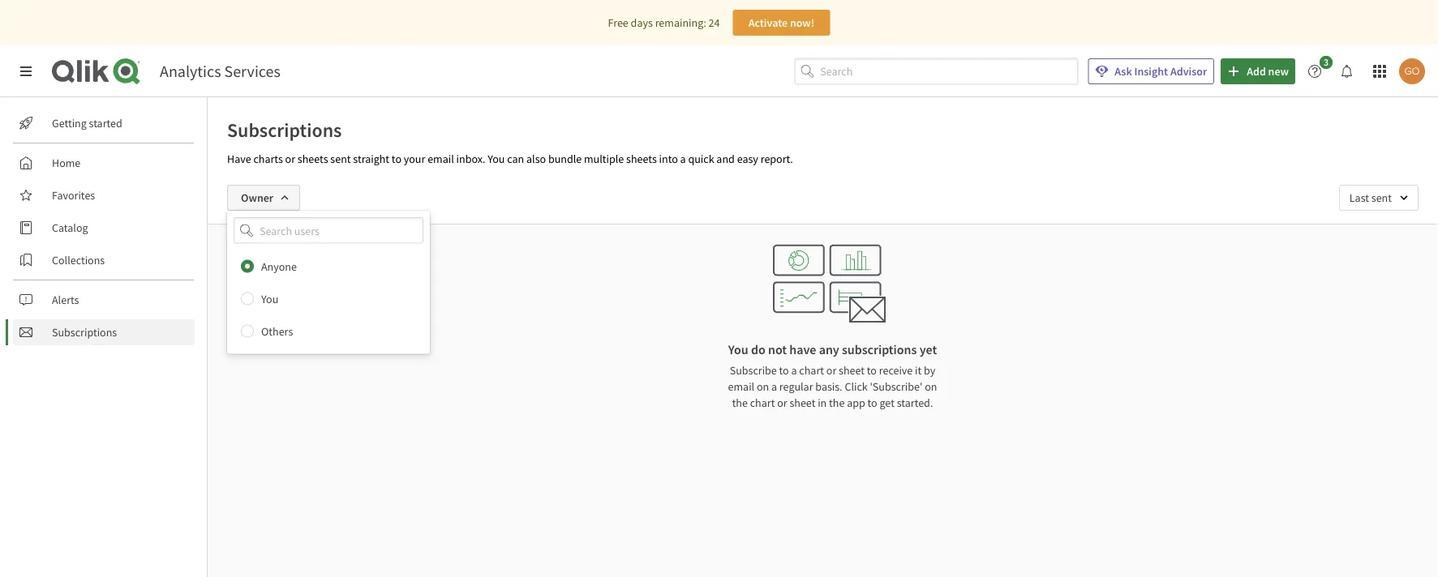 Task type: describe. For each thing, give the bounding box(es) containing it.
1 horizontal spatial sheet
[[839, 363, 865, 378]]

ask insight advisor
[[1115, 64, 1207, 79]]

you for you
[[261, 292, 278, 306]]

'subscribe'
[[870, 380, 923, 394]]

getting started
[[52, 116, 122, 131]]

have charts or sheets sent straight to your email inbox. you can also bundle multiple sheets into a quick and easy report.
[[227, 152, 793, 166]]

getting started link
[[13, 110, 195, 136]]

to left get on the bottom right
[[867, 396, 877, 410]]

1 horizontal spatial chart
[[799, 363, 824, 378]]

0 horizontal spatial or
[[285, 152, 295, 166]]

home link
[[13, 150, 195, 176]]

to left your
[[392, 152, 401, 166]]

1 vertical spatial a
[[791, 363, 797, 378]]

0 horizontal spatial email
[[428, 152, 454, 166]]

Last sent field
[[1339, 185, 1419, 211]]

in
[[818, 396, 827, 410]]

2 vertical spatial a
[[771, 380, 777, 394]]

inbox.
[[456, 152, 485, 166]]

2 vertical spatial or
[[777, 396, 787, 410]]

yet
[[919, 341, 937, 358]]

have
[[789, 341, 816, 358]]

you for you do not have any subscriptions yet subscribe to a chart or sheet to receive it by email on a regular basis. click 'subscribe' on the chart or sheet in the app to get started.
[[728, 341, 748, 358]]

filters region
[[208, 172, 1438, 354]]

into
[[659, 152, 678, 166]]

alerts link
[[13, 287, 195, 313]]

anyone
[[261, 259, 297, 274]]

by
[[924, 363, 935, 378]]

and
[[716, 152, 735, 166]]

owner option group
[[227, 250, 430, 348]]

owner button
[[227, 185, 300, 211]]

charts
[[253, 152, 283, 166]]

navigation pane element
[[0, 104, 207, 352]]

owner
[[241, 191, 273, 205]]

ask
[[1115, 64, 1132, 79]]

insight
[[1134, 64, 1168, 79]]

activate
[[748, 15, 788, 30]]

home
[[52, 156, 81, 170]]

1 horizontal spatial you
[[488, 152, 505, 166]]

remaining:
[[655, 15, 706, 30]]

add
[[1247, 64, 1266, 79]]

regular
[[779, 380, 813, 394]]

favorites link
[[13, 182, 195, 208]]

2 on from the left
[[925, 380, 937, 394]]

ask insight advisor button
[[1088, 58, 1214, 84]]

getting
[[52, 116, 87, 131]]

1 horizontal spatial subscriptions
[[227, 118, 342, 142]]

any
[[819, 341, 839, 358]]

0 horizontal spatial sheet
[[789, 396, 815, 410]]

24
[[708, 15, 720, 30]]

analytics services
[[160, 61, 280, 82]]

1 on from the left
[[757, 380, 769, 394]]

add new
[[1247, 64, 1289, 79]]

activate now! link
[[733, 10, 830, 36]]

advisor
[[1170, 64, 1207, 79]]

now!
[[790, 15, 814, 30]]

close sidebar menu image
[[19, 65, 32, 78]]

app
[[847, 396, 865, 410]]

do
[[751, 341, 765, 358]]

get
[[880, 396, 895, 410]]

2 horizontal spatial or
[[826, 363, 836, 378]]

gary orlando image
[[1399, 58, 1425, 84]]

1 the from the left
[[732, 396, 748, 410]]

have
[[227, 152, 251, 166]]



Task type: vqa. For each thing, say whether or not it's contained in the screenshot.
Clear all
no



Task type: locate. For each thing, give the bounding box(es) containing it.
the right in
[[829, 396, 845, 410]]

sheets
[[298, 152, 328, 166], [626, 152, 657, 166]]

sheet up "click"
[[839, 363, 865, 378]]

none field inside the filters "region"
[[227, 217, 430, 244]]

started.
[[897, 396, 933, 410]]

0 vertical spatial a
[[680, 152, 686, 166]]

None field
[[227, 217, 430, 244]]

1 horizontal spatial email
[[728, 380, 754, 394]]

0 horizontal spatial on
[[757, 380, 769, 394]]

1 horizontal spatial sheets
[[626, 152, 657, 166]]

Search text field
[[820, 58, 1078, 85]]

subscriptions
[[842, 341, 917, 358]]

the
[[732, 396, 748, 410], [829, 396, 845, 410]]

new
[[1268, 64, 1289, 79]]

0 horizontal spatial a
[[680, 152, 686, 166]]

subscriptions up charts
[[227, 118, 342, 142]]

1 vertical spatial sent
[[1371, 191, 1392, 205]]

email down subscribe
[[728, 380, 754, 394]]

0 vertical spatial sent
[[330, 152, 351, 166]]

catalog link
[[13, 215, 195, 241]]

Search users text field
[[256, 217, 404, 244]]

collections
[[52, 253, 105, 268]]

easy
[[737, 152, 758, 166]]

or
[[285, 152, 295, 166], [826, 363, 836, 378], [777, 396, 787, 410]]

email right your
[[428, 152, 454, 166]]

or down regular
[[777, 396, 787, 410]]

sheet
[[839, 363, 865, 378], [789, 396, 815, 410]]

a right into
[[680, 152, 686, 166]]

subscriptions down alerts
[[52, 325, 117, 340]]

2 horizontal spatial you
[[728, 341, 748, 358]]

1 horizontal spatial a
[[771, 380, 777, 394]]

subscribe
[[730, 363, 777, 378]]

you inside owner option group
[[261, 292, 278, 306]]

0 horizontal spatial sheets
[[298, 152, 328, 166]]

or up basis.
[[826, 363, 836, 378]]

alerts
[[52, 293, 79, 307]]

1 horizontal spatial on
[[925, 380, 937, 394]]

subscriptions
[[227, 118, 342, 142], [52, 325, 117, 340]]

or right charts
[[285, 152, 295, 166]]

catalog
[[52, 221, 88, 235]]

sheet down regular
[[789, 396, 815, 410]]

you left can
[[488, 152, 505, 166]]

also
[[526, 152, 546, 166]]

email
[[428, 152, 454, 166], [728, 380, 754, 394]]

subscriptions link
[[13, 320, 195, 346]]

0 horizontal spatial subscriptions
[[52, 325, 117, 340]]

can
[[507, 152, 524, 166]]

sent right 'last'
[[1371, 191, 1392, 205]]

you
[[488, 152, 505, 166], [261, 292, 278, 306], [728, 341, 748, 358]]

0 vertical spatial subscriptions
[[227, 118, 342, 142]]

1 sheets from the left
[[298, 152, 328, 166]]

0 vertical spatial email
[[428, 152, 454, 166]]

sent
[[330, 152, 351, 166], [1371, 191, 1392, 205]]

1 vertical spatial sheet
[[789, 396, 815, 410]]

searchbar element
[[794, 58, 1078, 85]]

a left regular
[[771, 380, 777, 394]]

sent left the straight
[[330, 152, 351, 166]]

sent inside last sent field
[[1371, 191, 1392, 205]]

a up regular
[[791, 363, 797, 378]]

analytics
[[160, 61, 221, 82]]

you do not have any subscriptions yet subscribe to a chart or sheet to receive it by email on a regular basis. click 'subscribe' on the chart or sheet in the app to get started.
[[728, 341, 937, 410]]

you inside you do not have any subscriptions yet subscribe to a chart or sheet to receive it by email on a regular basis. click 'subscribe' on the chart or sheet in the app to get started.
[[728, 341, 748, 358]]

days
[[631, 15, 653, 30]]

email inside you do not have any subscriptions yet subscribe to a chart or sheet to receive it by email on a regular basis. click 'subscribe' on the chart or sheet in the app to get started.
[[728, 380, 754, 394]]

on down subscribe
[[757, 380, 769, 394]]

0 vertical spatial you
[[488, 152, 505, 166]]

3
[[1324, 56, 1329, 69]]

chart down subscribe
[[750, 396, 775, 410]]

on down by
[[925, 380, 937, 394]]

1 vertical spatial email
[[728, 380, 754, 394]]

0 horizontal spatial sent
[[330, 152, 351, 166]]

0 vertical spatial sheet
[[839, 363, 865, 378]]

0 horizontal spatial chart
[[750, 396, 775, 410]]

2 the from the left
[[829, 396, 845, 410]]

activate now!
[[748, 15, 814, 30]]

free
[[608, 15, 628, 30]]

add new button
[[1221, 58, 1295, 84]]

others
[[261, 324, 293, 339]]

started
[[89, 116, 122, 131]]

free days remaining: 24
[[608, 15, 720, 30]]

collections link
[[13, 247, 195, 273]]

sheets right charts
[[298, 152, 328, 166]]

to down subscriptions
[[867, 363, 877, 378]]

0 horizontal spatial you
[[261, 292, 278, 306]]

1 vertical spatial chart
[[750, 396, 775, 410]]

the down subscribe
[[732, 396, 748, 410]]

1 vertical spatial subscriptions
[[52, 325, 117, 340]]

not
[[768, 341, 787, 358]]

you left do
[[728, 341, 748, 358]]

click
[[845, 380, 868, 394]]

to
[[392, 152, 401, 166], [779, 363, 789, 378], [867, 363, 877, 378], [867, 396, 877, 410]]

2 sheets from the left
[[626, 152, 657, 166]]

1 horizontal spatial sent
[[1371, 191, 1392, 205]]

1 vertical spatial or
[[826, 363, 836, 378]]

last sent
[[1349, 191, 1392, 205]]

1 horizontal spatial the
[[829, 396, 845, 410]]

subscriptions inside navigation pane element
[[52, 325, 117, 340]]

on
[[757, 380, 769, 394], [925, 380, 937, 394]]

1 horizontal spatial or
[[777, 396, 787, 410]]

0 vertical spatial chart
[[799, 363, 824, 378]]

services
[[224, 61, 280, 82]]

quick
[[688, 152, 714, 166]]

to up regular
[[779, 363, 789, 378]]

a
[[680, 152, 686, 166], [791, 363, 797, 378], [771, 380, 777, 394]]

receive
[[879, 363, 913, 378]]

favorites
[[52, 188, 95, 203]]

straight
[[353, 152, 389, 166]]

bundle
[[548, 152, 582, 166]]

multiple
[[584, 152, 624, 166]]

chart
[[799, 363, 824, 378], [750, 396, 775, 410]]

sheets left into
[[626, 152, 657, 166]]

analytics services element
[[160, 61, 280, 82]]

you up others
[[261, 292, 278, 306]]

report.
[[760, 152, 793, 166]]

3 button
[[1302, 56, 1337, 84]]

0 horizontal spatial the
[[732, 396, 748, 410]]

your
[[404, 152, 425, 166]]

basis.
[[815, 380, 842, 394]]

chart up regular
[[799, 363, 824, 378]]

2 horizontal spatial a
[[791, 363, 797, 378]]

last
[[1349, 191, 1369, 205]]

it
[[915, 363, 922, 378]]

0 vertical spatial or
[[285, 152, 295, 166]]

1 vertical spatial you
[[261, 292, 278, 306]]

2 vertical spatial you
[[728, 341, 748, 358]]



